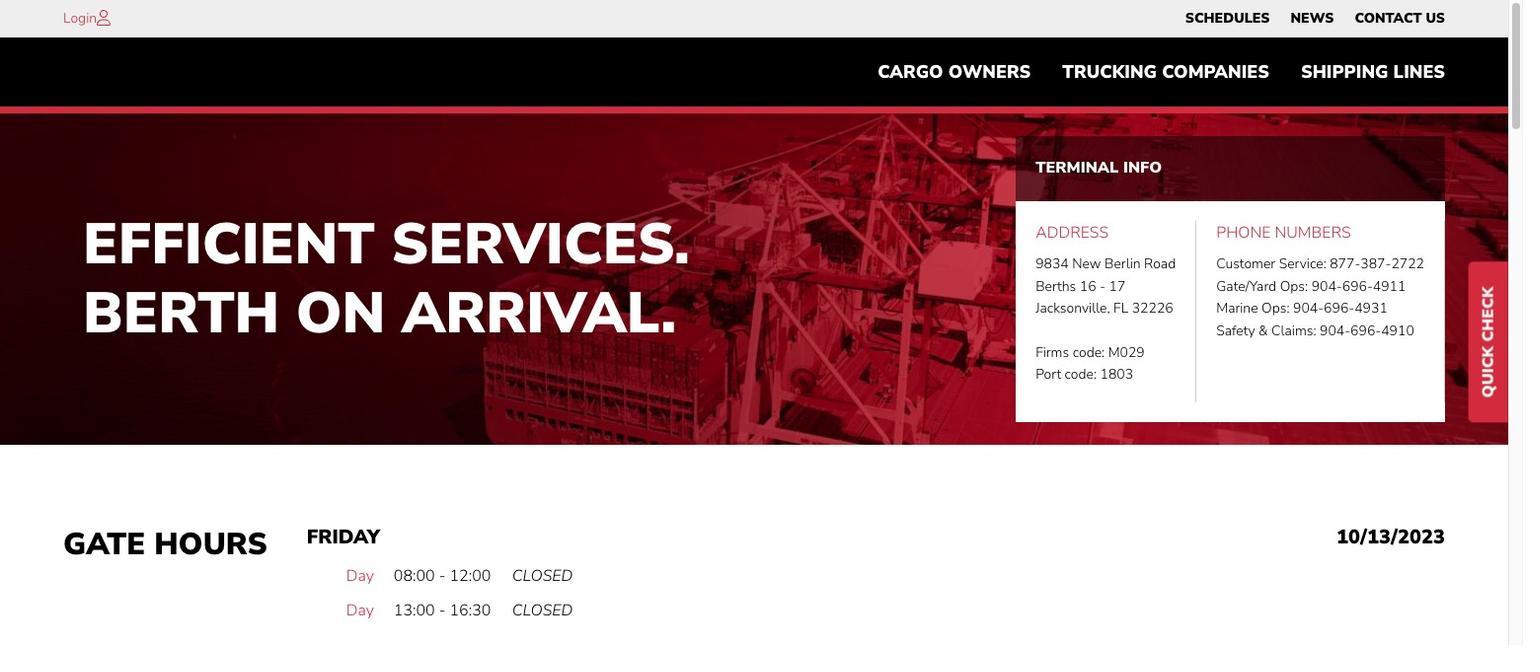 Task type: describe. For each thing, give the bounding box(es) containing it.
10/13/2023
[[1337, 524, 1445, 551]]

address
[[1036, 222, 1109, 244]]

1 vertical spatial ops:
[[1262, 299, 1290, 318]]

contact
[[1355, 9, 1422, 28]]

customer
[[1217, 255, 1276, 274]]

1803
[[1100, 366, 1134, 384]]

fl
[[1114, 299, 1129, 318]]

cargo owners
[[878, 60, 1031, 84]]

trucking
[[1063, 60, 1157, 84]]

terminal info
[[1036, 157, 1162, 179]]

13:00 - 16:30
[[394, 601, 491, 622]]

phone numbers
[[1217, 222, 1351, 244]]

trucking companies link
[[1047, 52, 1285, 92]]

user image
[[97, 10, 111, 26]]

shipping lines
[[1301, 60, 1445, 84]]

4931
[[1355, 299, 1388, 318]]

firms code:  m029 port code:  1803
[[1036, 344, 1145, 384]]

phone
[[1217, 222, 1271, 244]]

news
[[1291, 9, 1334, 28]]

marine
[[1217, 299, 1258, 318]]

arrival.
[[402, 275, 677, 353]]

08:00
[[394, 565, 435, 587]]

12:00
[[450, 565, 491, 587]]

387-
[[1361, 255, 1391, 274]]

berth
[[83, 275, 280, 353]]

4910
[[1381, 322, 1415, 340]]

menu bar containing cargo owners
[[862, 52, 1461, 92]]

check
[[1478, 287, 1500, 342]]

877-
[[1330, 255, 1361, 274]]

32226
[[1132, 299, 1174, 318]]

0 vertical spatial 696-
[[1342, 277, 1373, 296]]

day for 08:00 - 12:00
[[346, 565, 374, 587]]

owners
[[949, 60, 1031, 84]]

menu bar containing schedules
[[1175, 5, 1456, 33]]

closed for 13:00 - 16:30
[[512, 601, 573, 622]]

quick
[[1478, 347, 1500, 398]]

port
[[1036, 366, 1061, 384]]

m029
[[1108, 344, 1145, 362]]

customer service: 877-387-2722 gate/yard ops: 904-696-4911 marine ops: 904-696-4931 safety & claims: 904-696-4910
[[1217, 255, 1425, 340]]

shipping lines link
[[1285, 52, 1461, 92]]

services.
[[391, 206, 690, 284]]

16
[[1080, 277, 1097, 296]]

16:30
[[450, 601, 491, 622]]

2 vertical spatial 904-
[[1320, 322, 1351, 340]]

- for 16:30
[[439, 601, 446, 622]]

1 vertical spatial 696-
[[1324, 299, 1355, 318]]



Task type: locate. For each thing, give the bounding box(es) containing it.
day left 13:00
[[346, 601, 374, 622]]

ops:
[[1280, 277, 1308, 296], [1262, 299, 1290, 318]]

0 vertical spatial menu bar
[[1175, 5, 1456, 33]]

quick check link
[[1469, 262, 1509, 423]]

us
[[1426, 9, 1445, 28]]

firms
[[1036, 344, 1069, 362]]

- left 12:00
[[439, 565, 446, 587]]

2 day from the top
[[346, 601, 374, 622]]

1 vertical spatial menu bar
[[862, 52, 1461, 92]]

- left 17
[[1100, 277, 1106, 296]]

terminal
[[1036, 157, 1119, 179]]

efficient
[[83, 206, 375, 284]]

jacksonville,
[[1036, 299, 1110, 318]]

1 vertical spatial 904-
[[1293, 299, 1324, 318]]

closed right 16:30
[[512, 601, 573, 622]]

friday
[[307, 524, 380, 551]]

schedules link
[[1186, 5, 1270, 33]]

gate/yard
[[1217, 277, 1277, 296]]

claims:
[[1272, 322, 1317, 340]]

trucking companies
[[1063, 60, 1270, 84]]

efficient services. berth on arrival.
[[83, 206, 690, 353]]

-
[[1100, 277, 1106, 296], [439, 565, 446, 587], [439, 601, 446, 622]]

day for 13:00 - 16:30
[[346, 601, 374, 622]]

gate
[[63, 524, 145, 565]]

2 vertical spatial -
[[439, 601, 446, 622]]

safety
[[1217, 322, 1255, 340]]

cargo
[[878, 60, 944, 84]]

contact us
[[1355, 9, 1445, 28]]

13:00
[[394, 601, 435, 622]]

login link
[[63, 9, 97, 28]]

- for 12:00
[[439, 565, 446, 587]]

904-
[[1312, 277, 1342, 296], [1293, 299, 1324, 318], [1320, 322, 1351, 340]]

cargo owners link
[[862, 52, 1047, 92]]

info
[[1124, 157, 1162, 179]]

904- right claims: on the right
[[1320, 322, 1351, 340]]

1 vertical spatial -
[[439, 565, 446, 587]]

berths
[[1036, 277, 1076, 296]]

berlin
[[1105, 255, 1141, 274]]

schedules
[[1186, 9, 1270, 28]]

- inside "9834 new berlin road berths 16 - 17 jacksonville, fl 32226"
[[1100, 277, 1106, 296]]

2722
[[1391, 255, 1425, 274]]

day down the friday
[[346, 565, 374, 587]]

new
[[1072, 255, 1101, 274]]

0 vertical spatial day
[[346, 565, 374, 587]]

code: right port
[[1065, 366, 1097, 384]]

menu bar down schedules link in the right of the page
[[862, 52, 1461, 92]]

service:
[[1279, 255, 1327, 274]]

4911
[[1373, 277, 1406, 296]]

lines
[[1394, 60, 1445, 84]]

login
[[63, 9, 97, 28]]

day
[[346, 565, 374, 587], [346, 601, 374, 622]]

1 vertical spatial closed
[[512, 601, 573, 622]]

904- down 877-
[[1312, 277, 1342, 296]]

ops: down "service:"
[[1280, 277, 1308, 296]]

news link
[[1291, 5, 1334, 33]]

quick check
[[1478, 287, 1500, 398]]

696-
[[1342, 277, 1373, 296], [1324, 299, 1355, 318], [1351, 322, 1381, 340]]

hours
[[154, 524, 267, 565]]

2 vertical spatial 696-
[[1351, 322, 1381, 340]]

&
[[1259, 322, 1268, 340]]

0 vertical spatial closed
[[512, 565, 573, 587]]

1 vertical spatial day
[[346, 601, 374, 622]]

contact us link
[[1355, 5, 1445, 33]]

closed
[[512, 565, 573, 587], [512, 601, 573, 622]]

1 closed from the top
[[512, 565, 573, 587]]

- left 16:30
[[439, 601, 446, 622]]

ops: up the &
[[1262, 299, 1290, 318]]

17
[[1109, 277, 1126, 296]]

2 closed from the top
[[512, 601, 573, 622]]

numbers
[[1275, 222, 1351, 244]]

on
[[296, 275, 386, 353]]

1 day from the top
[[346, 565, 374, 587]]

road
[[1144, 255, 1176, 274]]

9834
[[1036, 255, 1069, 274]]

shipping
[[1301, 60, 1389, 84]]

companies
[[1162, 60, 1270, 84]]

1 vertical spatial code:
[[1065, 366, 1097, 384]]

closed right 12:00
[[512, 565, 573, 587]]

closed for 08:00 - 12:00
[[512, 565, 573, 587]]

menu bar
[[1175, 5, 1456, 33], [862, 52, 1461, 92]]

code:
[[1073, 344, 1105, 362], [1065, 366, 1097, 384]]

0 vertical spatial code:
[[1073, 344, 1105, 362]]

0 vertical spatial 904-
[[1312, 277, 1342, 296]]

menu bar up the shipping
[[1175, 5, 1456, 33]]

0 vertical spatial ops:
[[1280, 277, 1308, 296]]

904- up claims: on the right
[[1293, 299, 1324, 318]]

gate hours
[[63, 524, 267, 565]]

9834 new berlin road berths 16 - 17 jacksonville, fl 32226
[[1036, 255, 1176, 318]]

code: up 1803
[[1073, 344, 1105, 362]]

08:00 - 12:00
[[394, 565, 491, 587]]

0 vertical spatial -
[[1100, 277, 1106, 296]]



